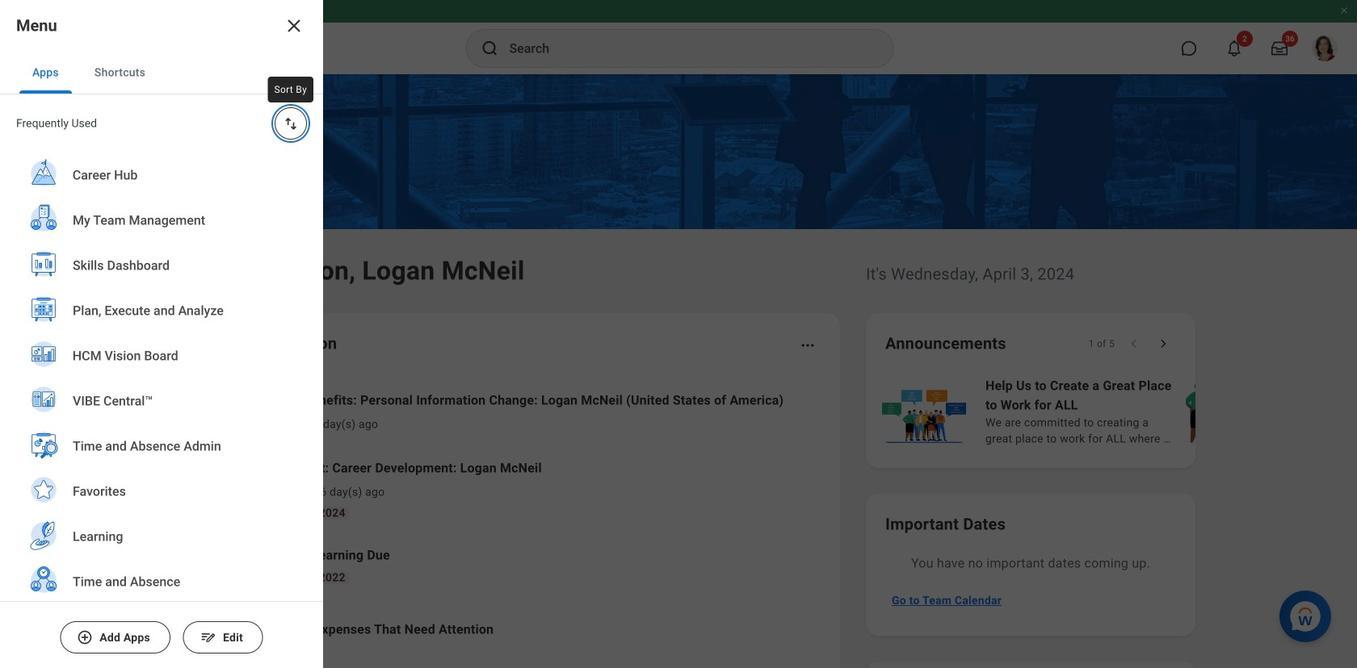 Task type: vqa. For each thing, say whether or not it's contained in the screenshot.
x image
yes



Task type: locate. For each thing, give the bounding box(es) containing it.
chevron left small image
[[1126, 336, 1142, 352]]

profile logan mcneil element
[[1302, 31, 1348, 66]]

search image
[[480, 39, 500, 58]]

close environment banner image
[[1340, 6, 1349, 15]]

tab list
[[0, 52, 323, 95]]

text edit image
[[200, 630, 216, 646]]

global navigation dialog
[[0, 0, 323, 669]]

sort image
[[283, 116, 299, 132]]

banner
[[0, 0, 1357, 74]]

status
[[1089, 338, 1115, 351]]

list
[[0, 153, 323, 669], [879, 375, 1357, 449], [181, 378, 821, 663]]

x image
[[284, 16, 304, 36]]

main content
[[0, 74, 1357, 669]]



Task type: describe. For each thing, give the bounding box(es) containing it.
notifications large image
[[1226, 40, 1243, 57]]

chevron right small image
[[1155, 336, 1172, 352]]

inbox large image
[[1272, 40, 1288, 57]]

dashboard expenses image
[[204, 618, 229, 642]]

plus circle image
[[77, 630, 93, 646]]



